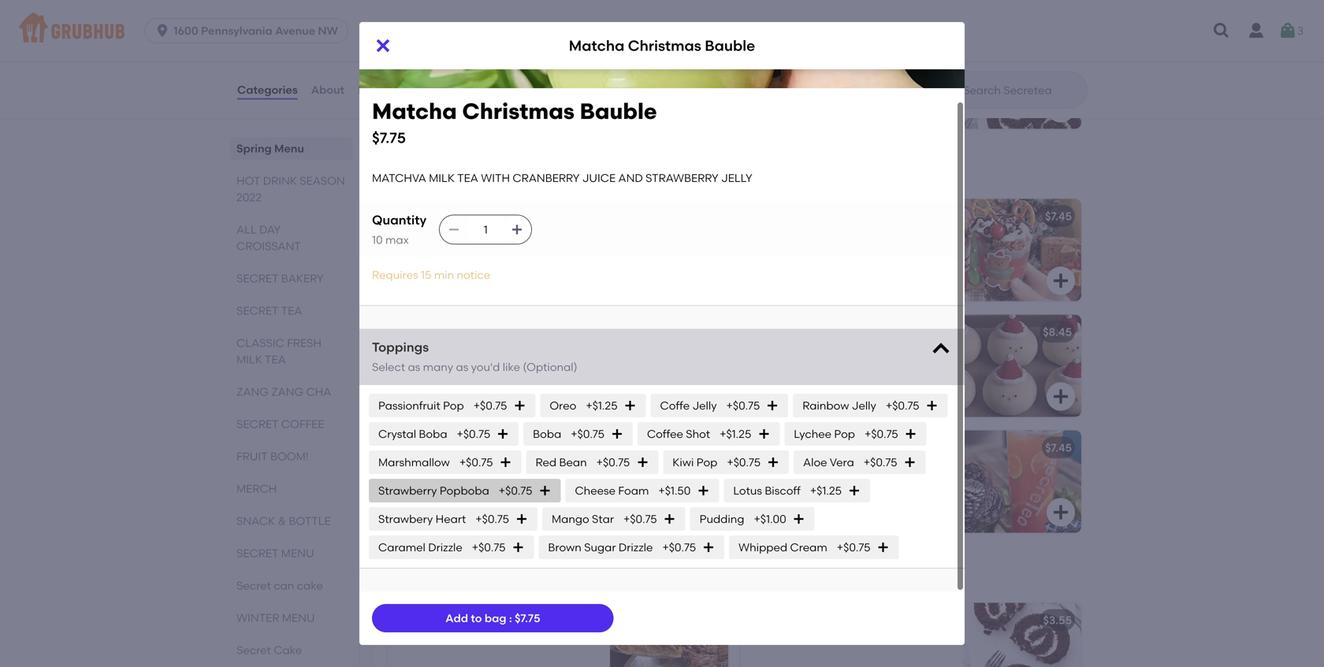 Task type: vqa. For each thing, say whether or not it's contained in the screenshot.
many
yes



Task type: locate. For each thing, give the bounding box(es) containing it.
man
[[444, 280, 470, 294]]

svg image for lychee pop
[[905, 428, 918, 441]]

secret down the snack
[[237, 547, 279, 561]]

2 vertical spatial christmas
[[442, 442, 498, 455]]

1 horizontal spatial juice
[[583, 171, 616, 185]]

2 vertical spatial +$1.25
[[811, 485, 842, 498]]

0 vertical spatial coffee
[[451, 248, 494, 262]]

cake down can
[[274, 644, 302, 658]]

rainbow
[[803, 399, 850, 413]]

1 horizontal spatial +$1.25
[[720, 428, 752, 441]]

0 horizontal spatial strawberry
[[397, 496, 470, 509]]

+$0.75 for whipped cream
[[837, 541, 871, 555]]

menu down the bottle
[[281, 547, 314, 561]]

svg image up foam in the left bottom of the page
[[637, 457, 649, 469]]

secret
[[385, 567, 439, 587], [237, 580, 271, 593], [237, 644, 271, 658]]

1 horizontal spatial as
[[456, 361, 469, 374]]

christmas
[[628, 37, 702, 54], [462, 98, 575, 125], [442, 442, 498, 455]]

0 horizontal spatial jelly
[[473, 496, 504, 509]]

1 vertical spatial pop
[[835, 428, 856, 441]]

1 vertical spatial hot
[[539, 348, 563, 361]]

svg image
[[1213, 21, 1232, 40], [155, 23, 170, 39], [1052, 99, 1071, 118], [511, 224, 524, 236], [1052, 272, 1071, 291], [767, 400, 779, 413], [611, 428, 624, 441], [905, 428, 918, 441], [500, 457, 512, 469], [637, 457, 649, 469], [767, 457, 780, 469], [904, 457, 917, 469], [539, 485, 552, 498], [697, 485, 710, 498], [849, 485, 861, 498], [793, 513, 806, 526], [512, 542, 525, 554], [703, 542, 715, 554]]

1 vertical spatial juice
[[467, 480, 501, 493]]

+$1.25 down gitron
[[811, 485, 842, 498]]

matcha christmas bauble image
[[610, 431, 729, 533]]

0 horizontal spatial cranberry
[[397, 480, 464, 493]]

peppermint down "latte"
[[818, 248, 887, 262]]

1 vertical spatial cake
[[443, 567, 487, 587]]

season
[[300, 174, 345, 188]]

milk inside classic fresh milk tea
[[237, 353, 262, 367]]

add
[[446, 612, 468, 626]]

and
[[619, 171, 643, 185], [503, 480, 528, 493], [903, 480, 927, 493]]

snack & bottle
[[237, 515, 331, 528]]

summer dream image
[[964, 431, 1082, 533]]

cake left roll
[[783, 37, 811, 50]]

winter up gingerbread
[[385, 162, 454, 182]]

$7.75 down shot
[[694, 442, 719, 455]]

cake up add
[[443, 567, 487, 587]]

jelly for coffe jelly
[[693, 399, 717, 413]]

+$0.75 for strawberry popboba
[[499, 485, 533, 498]]

+$0.75 for aloe vera
[[864, 456, 898, 470]]

0 horizontal spatial secret cake
[[237, 644, 302, 658]]

:
[[509, 612, 512, 626]]

tea up the popboba
[[483, 464, 504, 477]]

$7.75 inside matcha christmas bauble $7.75
[[372, 129, 406, 147]]

$7.75
[[372, 129, 406, 147], [694, 442, 719, 455], [515, 612, 541, 626]]

with down the eggnog
[[484, 232, 513, 245]]

strawberry up gingerbread eggnog image
[[646, 171, 719, 185]]

pecan pie image
[[610, 604, 729, 668]]

1 vertical spatial menu
[[281, 547, 314, 561]]

2 vertical spatial cake
[[274, 644, 302, 658]]

secret down croissant
[[237, 272, 279, 285]]

2 horizontal spatial pop
[[835, 428, 856, 441]]

1 horizontal spatial pop
[[697, 456, 718, 470]]

drizzle
[[428, 541, 463, 555], [619, 541, 653, 555]]

secret for secret bakery
[[237, 272, 279, 285]]

1 horizontal spatial boba
[[533, 428, 562, 441]]

0 vertical spatial milk
[[429, 171, 455, 185]]

svg image down the eggnog
[[511, 224, 524, 236]]

2 vertical spatial bauble
[[500, 442, 539, 455]]

avenue
[[275, 24, 315, 37]]

1 vertical spatial cranberry
[[397, 480, 464, 493]]

mango
[[552, 513, 590, 526]]

juice
[[583, 171, 616, 185], [467, 480, 501, 493]]

2 horizontal spatial +$1.25
[[811, 485, 842, 498]]

lychee
[[794, 428, 832, 441]]

0 vertical spatial cake
[[783, 37, 811, 50]]

1 vertical spatial matchva
[[397, 464, 452, 477]]

jellygarnished
[[496, 248, 592, 262]]

0 horizontal spatial hot
[[237, 174, 261, 188]]

tea down bakery
[[281, 304, 302, 318]]

tea down the inger
[[751, 480, 772, 493]]

1 horizontal spatial coffee
[[451, 248, 494, 262]]

drizzle down heart
[[428, 541, 463, 555]]

inger gitron grapefruit green tea garnisheo with lime and rosemaey
[[751, 464, 944, 509]]

matchva milk tea with cranberry juice and strawberry jelly up heart
[[397, 464, 535, 509]]

+$1.25 right oreo
[[586, 399, 618, 413]]

2 swiss cake roll image from the top
[[964, 604, 1082, 668]]

juice inside matchva milk tea with cranberry juice and strawberry jelly
[[467, 480, 501, 493]]

requires
[[372, 269, 418, 282]]

earl
[[397, 232, 425, 245]]

earl grey pudding image
[[610, 26, 729, 129]]

coffee inside the earl grey tea with eggnog milkand coffee jellygarnished with whipped creamsand ginger man cookie
[[451, 248, 494, 262]]

1 vertical spatial matcha
[[372, 98, 457, 125]]

0 vertical spatial swiss cake roll image
[[964, 26, 1082, 129]]

0 horizontal spatial and
[[503, 480, 528, 493]]

matchva up strawberry popboba
[[397, 464, 452, 477]]

2 horizontal spatial and
[[903, 480, 927, 493]]

pop right kiwi
[[697, 456, 718, 470]]

0 vertical spatial strawberry
[[646, 171, 719, 185]]

as right !
[[456, 361, 469, 374]]

svg image for coffe jelly
[[767, 400, 779, 413]]

svg image for kiwi pop
[[767, 457, 780, 469]]

with inside inger gitron grapefruit green tea garnisheo with lime and rosemaey
[[843, 480, 872, 493]]

$7.75 right :
[[515, 612, 541, 626]]

cookie
[[472, 280, 516, 294]]

0 horizontal spatial coffee
[[281, 418, 324, 431]]

1 vertical spatial +$1.25
[[720, 428, 752, 441]]

with left red at the bottom left of the page
[[506, 464, 535, 477]]

1 horizontal spatial drizzle
[[619, 541, 653, 555]]

marshmallow
[[379, 456, 450, 470]]

peppermint clause image
[[964, 199, 1082, 302]]

1 horizontal spatial winter menu
[[385, 162, 509, 182]]

0 vertical spatial christmas
[[628, 37, 702, 54]]

swiss cake roll image
[[964, 26, 1082, 129], [964, 604, 1082, 668]]

$7.45 for summer dream image
[[1046, 442, 1072, 455]]

0 vertical spatial +$1.25
[[586, 399, 618, 413]]

winter menu
[[385, 162, 509, 182], [237, 612, 315, 625]]

secret up fruit
[[237, 418, 279, 431]]

secret cake down caramel drizzle at bottom
[[385, 567, 487, 587]]

hot inside hot drink season 2022
[[237, 174, 261, 188]]

1 vertical spatial coffee
[[281, 418, 324, 431]]

pecan
[[397, 614, 432, 628]]

svg image down summer
[[767, 457, 780, 469]]

1 zang from the left
[[237, 386, 269, 399]]

caramel
[[379, 541, 426, 555]]

reviews button
[[357, 62, 403, 118]]

0 horizontal spatial pop
[[443, 399, 464, 413]]

strawbery heart
[[379, 513, 466, 526]]

1 vertical spatial strawberry
[[397, 496, 470, 509]]

snowman mochi image
[[964, 315, 1082, 418]]

tea inside the earl grey tea with eggnog milkand coffee jellygarnished with whipped creamsand ginger man cookie
[[460, 232, 481, 245]]

cranberry
[[513, 171, 580, 185], [397, 480, 464, 493]]

matcha christmas bauble
[[569, 37, 756, 54], [397, 442, 539, 455]]

0 vertical spatial winter
[[385, 162, 454, 182]]

1 vertical spatial matcha christmas bauble
[[397, 442, 539, 455]]

with up the ginger
[[397, 264, 426, 278]]

0 horizontal spatial as
[[408, 361, 421, 374]]

0 vertical spatial $7.75
[[372, 129, 406, 147]]

1 horizontal spatial and
[[619, 171, 643, 185]]

christmas inside matcha christmas bauble $7.75
[[462, 98, 575, 125]]

winter down secret can cake
[[237, 612, 279, 625]]

svg image down red at the bottom left of the page
[[539, 485, 552, 498]]

as
[[408, 361, 421, 374], [456, 361, 469, 374]]

winter menu down secret can cake
[[237, 612, 315, 625]]

1 horizontal spatial secret cake
[[385, 567, 487, 587]]

1 horizontal spatial strawberry
[[646, 171, 719, 185]]

betterwith
[[467, 348, 537, 361]]

Input item quantity number field
[[469, 216, 503, 244]]

1 swiss cake roll image from the top
[[964, 26, 1082, 129]]

svg image
[[1279, 21, 1298, 40], [374, 36, 393, 55], [448, 224, 461, 236], [931, 339, 953, 361], [699, 388, 718, 407], [1052, 388, 1071, 407], [514, 400, 526, 413], [624, 400, 637, 413], [926, 400, 939, 413], [497, 428, 510, 441], [758, 428, 771, 441], [699, 504, 718, 522], [1052, 504, 1071, 522], [516, 513, 528, 526], [664, 513, 676, 526], [877, 542, 890, 554]]

reviews
[[358, 83, 402, 96]]

+$0.75 for passionfruit pop
[[474, 399, 507, 413]]

matchva milk tea with cranberry juice and strawberry jelly up eggnog
[[372, 171, 753, 185]]

0 vertical spatial menu
[[458, 162, 509, 182]]

peppermint
[[751, 232, 819, 245], [818, 248, 887, 262]]

0 horizontal spatial $7.75
[[372, 129, 406, 147]]

1 horizontal spatial cake
[[443, 567, 487, 587]]

main navigation navigation
[[0, 0, 1325, 62]]

pop down !
[[443, 399, 464, 413]]

svg image up summer
[[767, 400, 779, 413]]

1 vertical spatial peppermint
[[818, 248, 887, 262]]

with down grapefruit
[[843, 480, 872, 493]]

0 horizontal spatial bauble
[[500, 442, 539, 455]]

1 vertical spatial christmas
[[462, 98, 575, 125]]

4 secret from the top
[[237, 547, 279, 561]]

0 vertical spatial bauble
[[705, 37, 756, 54]]

zang up secret coffee
[[237, 386, 269, 399]]

+$1.25 right shot
[[720, 428, 752, 441]]

0 horizontal spatial +$1.25
[[586, 399, 618, 413]]

0 vertical spatial secret cake
[[385, 567, 487, 587]]

tea up gingerbread eggnog
[[457, 171, 479, 185]]

tea down gingerbread eggnog
[[460, 232, 481, 245]]

brown sugar drizzle
[[548, 541, 653, 555]]

0 horizontal spatial zang
[[237, 386, 269, 399]]

2 jelly from the left
[[852, 399, 877, 413]]

coffee up boom!
[[281, 418, 324, 431]]

categories
[[237, 83, 298, 96]]

strawberry
[[646, 171, 719, 185], [397, 496, 470, 509]]

coffe jelly
[[660, 399, 717, 413]]

+$0.75 for rainbow jelly
[[886, 399, 920, 413]]

pop
[[443, 399, 464, 413], [835, 428, 856, 441], [697, 456, 718, 470]]

milk down 'classic'
[[237, 353, 262, 367]]

2 secret from the top
[[237, 304, 279, 318]]

+$1.25 for coffee shot
[[720, 428, 752, 441]]

secret cake down secret can cake
[[237, 644, 302, 658]]

+$0.75 for lychee pop
[[865, 428, 899, 441]]

0 horizontal spatial juice
[[467, 480, 501, 493]]

with inside matchva milk tea with cranberry juice and strawberry jelly
[[506, 464, 535, 477]]

0 horizontal spatial cake
[[274, 644, 302, 658]]

cake
[[783, 37, 811, 50], [443, 567, 487, 587], [274, 644, 302, 658]]

as left many
[[408, 361, 421, 374]]

0 horizontal spatial winter menu
[[237, 612, 315, 625]]

3 secret from the top
[[237, 418, 279, 431]]

1 horizontal spatial jelly
[[722, 171, 753, 185]]

secret menu
[[237, 547, 314, 561]]

secret coffee
[[237, 418, 324, 431]]

1 horizontal spatial matcha christmas bauble
[[569, 37, 756, 54]]

strawberry up strawbery heart
[[397, 496, 470, 509]]

&
[[278, 515, 286, 528]]

min
[[434, 269, 454, 282]]

0 horizontal spatial winter
[[237, 612, 279, 625]]

and inside matchva milk tea with cranberry juice and strawberry jelly
[[503, 480, 528, 493]]

1 vertical spatial winter menu
[[237, 612, 315, 625]]

0 horizontal spatial drizzle
[[428, 541, 463, 555]]

svg image left 1600
[[155, 23, 170, 39]]

svg image for red bean
[[637, 457, 649, 469]]

+$0.75 for caramel drizzle
[[472, 541, 506, 555]]

boba up red at the bottom left of the page
[[533, 428, 562, 441]]

2 vertical spatial $7.45
[[1046, 442, 1072, 455]]

1 as from the left
[[408, 361, 421, 374]]

0 vertical spatial jelly
[[722, 171, 753, 185]]

hot up 2022 in the top of the page
[[237, 174, 261, 188]]

strawberry popboba
[[379, 485, 490, 498]]

1 vertical spatial milk
[[237, 353, 262, 367]]

green
[[906, 464, 944, 477]]

cranberry up eggnog
[[513, 171, 580, 185]]

hot chocolate night image
[[610, 315, 729, 418]]

svg image for pudding
[[793, 513, 806, 526]]

2 vertical spatial $7.75
[[515, 612, 541, 626]]

latte
[[822, 232, 855, 245]]

tea down 'classic'
[[265, 353, 286, 367]]

svg image up green
[[905, 428, 918, 441]]

boba
[[419, 428, 448, 441], [533, 428, 562, 441]]

with up the eggnog
[[481, 171, 510, 185]]

$7.45 for peppermint clause image
[[1046, 210, 1072, 223]]

1 horizontal spatial hot
[[539, 348, 563, 361]]

menu
[[458, 162, 509, 182], [281, 547, 314, 561], [282, 612, 315, 625]]

svg image for marshmallow
[[500, 457, 512, 469]]

svg image left red at the bottom left of the page
[[500, 457, 512, 469]]

0 horizontal spatial boba
[[419, 428, 448, 441]]

0 vertical spatial cranberry
[[513, 171, 580, 185]]

+$0.75 for brown sugar drizzle
[[663, 541, 696, 555]]

cranberry down marshmallow
[[397, 480, 464, 493]]

+$0.75 for strawbery heart
[[476, 513, 509, 526]]

menu down 'cake'
[[282, 612, 315, 625]]

peppermint up creamand at the right of the page
[[751, 232, 819, 245]]

1 jelly from the left
[[693, 399, 717, 413]]

many
[[423, 361, 454, 374]]

2 horizontal spatial cake
[[783, 37, 811, 50]]

kiwi
[[673, 456, 694, 470]]

strawberry
[[379, 485, 437, 498]]

bag
[[485, 612, 507, 626]]

boom!
[[270, 450, 309, 464]]

menu
[[274, 142, 304, 155]]

1 drizzle from the left
[[428, 541, 463, 555]]

0 vertical spatial winter menu
[[385, 162, 509, 182]]

matchva up quantity
[[372, 171, 426, 185]]

bauble
[[705, 37, 756, 54], [580, 98, 657, 125], [500, 442, 539, 455]]

svg image right +$1.50
[[697, 485, 710, 498]]

milk up the popboba
[[454, 464, 480, 477]]

svg image down rosemaey
[[793, 513, 806, 526]]

hot drink season 2022
[[237, 174, 345, 204]]

pop up 'vera'
[[835, 428, 856, 441]]

svg image right grapefruit
[[904, 457, 917, 469]]

zang
[[237, 386, 269, 399], [271, 386, 304, 399]]

search icon image
[[938, 80, 957, 99]]

pecan pie
[[397, 614, 451, 628]]

bean
[[559, 456, 587, 470]]

zang left cha
[[271, 386, 304, 399]]

+$1.25
[[586, 399, 618, 413], [720, 428, 752, 441], [811, 485, 842, 498]]

coffee
[[451, 248, 494, 262], [281, 418, 324, 431]]

milk up gingerbread
[[429, 171, 455, 185]]

you'd
[[471, 361, 500, 374]]

fruit boom!
[[237, 450, 309, 464]]

svg image down grapefruit
[[849, 485, 861, 498]]

add to bag : $7.75
[[446, 612, 541, 626]]

1 secret from the top
[[237, 272, 279, 285]]

2 horizontal spatial $7.75
[[694, 442, 719, 455]]

with
[[481, 171, 510, 185], [484, 232, 513, 245], [397, 264, 426, 278], [506, 464, 535, 477], [843, 480, 872, 493]]

drizzle right sugar
[[619, 541, 653, 555]]

hot right like
[[539, 348, 563, 361]]

jelly
[[722, 171, 753, 185], [473, 496, 504, 509]]

1 vertical spatial secret cake
[[237, 644, 302, 658]]

0 vertical spatial $7.45
[[1046, 210, 1072, 223]]

svg image down pudding
[[703, 542, 715, 554]]

coffee up notice
[[451, 248, 494, 262]]

secret up 'classic'
[[237, 304, 279, 318]]

winter menu up gingerbread eggnog
[[385, 162, 509, 182]]

0 vertical spatial hot
[[237, 174, 261, 188]]

$8.45
[[1044, 326, 1072, 339]]

2 horizontal spatial bauble
[[705, 37, 756, 54]]

snack
[[237, 515, 275, 528]]

0 vertical spatial peppermint
[[751, 232, 819, 245]]

pop for kiwi pop
[[697, 456, 718, 470]]

day
[[259, 223, 281, 237]]

cranberry inside matchva milk tea with cranberry juice and strawberry jelly
[[397, 480, 464, 493]]

rainbow jelly
[[803, 399, 877, 413]]

jelly up shot
[[693, 399, 717, 413]]

$4.28 button
[[388, 26, 729, 129]]

2 vertical spatial milk
[[454, 464, 480, 477]]

$7.75 down reviews button
[[372, 129, 406, 147]]

eggnog
[[515, 232, 567, 245]]

svg image left coffee
[[611, 428, 624, 441]]

+$0.75 for marshmallow
[[460, 456, 493, 470]]

menu up the eggnog
[[458, 162, 509, 182]]

1 vertical spatial bauble
[[580, 98, 657, 125]]

$7.45
[[1046, 210, 1072, 223], [688, 326, 715, 339], [1046, 442, 1072, 455]]

brown
[[548, 541, 582, 555]]

boba down passionfruit pop
[[419, 428, 448, 441]]

garnisheo
[[774, 480, 840, 493]]

2 vertical spatial menu
[[282, 612, 315, 625]]

2 vertical spatial pop
[[697, 456, 718, 470]]

svg image left brown
[[512, 542, 525, 554]]

2022
[[237, 191, 262, 204]]

jelly
[[693, 399, 717, 413], [852, 399, 877, 413]]

!
[[441, 364, 444, 377]]

1 horizontal spatial zang
[[271, 386, 304, 399]]

1 vertical spatial matchva milk tea with cranberry juice and strawberry jelly
[[397, 464, 535, 509]]

jelly right rainbow
[[852, 399, 877, 413]]



Task type: describe. For each thing, give the bounding box(es) containing it.
2 boba from the left
[[533, 428, 562, 441]]

swiss cake roll image for $3.55 button
[[964, 604, 1082, 668]]

(optional)
[[523, 361, 578, 374]]

swiss cake roll button
[[741, 26, 1082, 129]]

gingerbread eggnog
[[397, 210, 512, 223]]

+$0.75 for coffe jelly
[[727, 399, 760, 413]]

spring menu
[[237, 142, 304, 155]]

cream
[[791, 541, 828, 555]]

oreo
[[550, 399, 577, 413]]

inger
[[751, 464, 785, 477]]

pop for lychee pop
[[835, 428, 856, 441]]

kiwi pop
[[673, 456, 718, 470]]

drinks
[[397, 364, 438, 377]]

svg image inside 3 button
[[1279, 21, 1298, 40]]

secret tea
[[237, 304, 302, 318]]

max
[[386, 234, 409, 247]]

2 as from the left
[[456, 361, 469, 374]]

$3.55 button
[[741, 604, 1082, 668]]

svg image for caramel drizzle
[[512, 542, 525, 554]]

about
[[311, 83, 345, 96]]

cheese foam
[[575, 485, 649, 498]]

secret for secret tea
[[237, 304, 279, 318]]

peppermint latte withwhipped creamand peppermint candy
[[751, 232, 938, 262]]

svg image for lotus biscoff
[[849, 485, 861, 498]]

milkand
[[397, 248, 448, 262]]

about button
[[310, 62, 345, 118]]

withwhipped
[[858, 232, 938, 245]]

1 horizontal spatial cranberry
[[513, 171, 580, 185]]

+$1.50
[[659, 485, 691, 498]]

1 horizontal spatial winter
[[385, 162, 454, 182]]

hot inside boba taste betterwith hot drinks !
[[539, 348, 563, 361]]

all day croissant
[[237, 223, 301, 253]]

2 vertical spatial matcha
[[397, 442, 440, 455]]

$4.28
[[691, 37, 719, 50]]

boba
[[397, 348, 429, 361]]

boba taste betterwith hot drinks !
[[397, 348, 563, 377]]

strawbery
[[379, 513, 433, 526]]

all
[[237, 223, 257, 237]]

+$1.25 for lotus biscoff
[[811, 485, 842, 498]]

notice
[[457, 269, 491, 282]]

0 vertical spatial matcha christmas bauble
[[569, 37, 756, 54]]

chocolate
[[420, 326, 477, 339]]

+$0.75 for crystal boba
[[457, 428, 491, 441]]

tea inside matchva milk tea with cranberry juice and strawberry jelly
[[483, 464, 504, 477]]

creamand
[[751, 248, 815, 262]]

2 drizzle from the left
[[619, 541, 653, 555]]

+
[[715, 326, 722, 339]]

svg image for boba
[[611, 428, 624, 441]]

gingerbread
[[397, 210, 467, 223]]

secret down secret can cake
[[237, 644, 271, 658]]

svg image down search secretea search field
[[1052, 99, 1071, 118]]

+$1.00
[[754, 513, 787, 526]]

fresh
[[287, 337, 322, 350]]

0 vertical spatial juice
[[583, 171, 616, 185]]

creamsand
[[483, 264, 554, 278]]

hot
[[397, 326, 417, 339]]

0 vertical spatial matchva milk tea with cranberry juice and strawberry jelly
[[372, 171, 753, 185]]

0 horizontal spatial matcha christmas bauble
[[397, 442, 539, 455]]

eggnog
[[470, 210, 512, 223]]

1 vertical spatial winter
[[237, 612, 279, 625]]

select
[[372, 361, 405, 374]]

merch
[[237, 483, 277, 496]]

secret for secret menu
[[237, 547, 279, 561]]

2 zang from the left
[[271, 386, 304, 399]]

pop for passionfruit pop
[[443, 399, 464, 413]]

+$0.75 for red bean
[[597, 456, 630, 470]]

pecan pie button
[[388, 604, 729, 668]]

lotus biscoff
[[734, 485, 801, 498]]

tea inside inger gitron grapefruit green tea garnisheo with lime and rosemaey
[[751, 480, 772, 493]]

star
[[592, 513, 614, 526]]

1 vertical spatial jelly
[[473, 496, 504, 509]]

pennsylvania
[[201, 24, 273, 37]]

red bean
[[536, 456, 587, 470]]

svg image inside 1600 pennsylvania avenue nw button
[[155, 23, 170, 39]]

coffee
[[647, 428, 684, 441]]

spring
[[237, 142, 272, 155]]

svg image for strawberry popboba
[[539, 485, 552, 498]]

3
[[1298, 24, 1304, 37]]

crystal
[[379, 428, 416, 441]]

1 boba from the left
[[419, 428, 448, 441]]

1 vertical spatial $7.45
[[688, 326, 715, 339]]

coffee shot
[[647, 428, 711, 441]]

gitron
[[788, 464, 832, 477]]

classic fresh milk tea
[[237, 337, 322, 367]]

svg image up '$8.45'
[[1052, 272, 1071, 291]]

cake inside button
[[783, 37, 811, 50]]

matchva inside matchva milk tea with cranberry juice and strawberry jelly
[[397, 464, 452, 477]]

toppings
[[372, 340, 429, 355]]

nw
[[318, 24, 338, 37]]

strawberry inside matchva milk tea with cranberry juice and strawberry jelly
[[397, 496, 470, 509]]

snowman
[[751, 326, 804, 339]]

svg image left 3 button
[[1213, 21, 1232, 40]]

swiss cake roll image for swiss cake roll button
[[964, 26, 1082, 129]]

foam
[[619, 485, 649, 498]]

pudding
[[700, 513, 745, 526]]

secret left can
[[237, 580, 271, 593]]

vera
[[830, 456, 855, 470]]

candy
[[889, 248, 929, 262]]

ginger
[[397, 280, 441, 294]]

1 horizontal spatial $7.75
[[515, 612, 541, 626]]

0 vertical spatial matcha
[[569, 37, 625, 54]]

earl grey tea with eggnog milkand coffee jellygarnished with whipped creamsand ginger man cookie
[[397, 232, 592, 294]]

bauble inside matcha christmas bauble $7.75
[[580, 98, 657, 125]]

grapefruit
[[834, 464, 903, 477]]

lychee pop
[[794, 428, 856, 441]]

1600 pennsylvania avenue nw button
[[144, 18, 355, 43]]

aloe vera
[[804, 456, 855, 470]]

secret for secret coffee
[[237, 418, 279, 431]]

whipped cream
[[739, 541, 828, 555]]

cheese
[[575, 485, 616, 498]]

gingerbread eggnog image
[[610, 199, 729, 302]]

0 vertical spatial matchva
[[372, 171, 426, 185]]

grey
[[428, 232, 457, 245]]

matcha christmas bauble $7.75
[[372, 98, 657, 147]]

swiss cake roll
[[751, 37, 834, 50]]

popboba
[[440, 485, 490, 498]]

heart
[[436, 513, 466, 526]]

+$0.75 for boba
[[571, 428, 605, 441]]

pie
[[435, 614, 451, 628]]

requires 15 min notice
[[372, 269, 491, 282]]

svg image for brown sugar drizzle
[[703, 542, 715, 554]]

+$0.75 for mango star
[[624, 513, 657, 526]]

shot
[[686, 428, 711, 441]]

mochi
[[807, 326, 840, 339]]

to
[[471, 612, 482, 626]]

crystal boba
[[379, 428, 448, 441]]

$7.45 +
[[688, 326, 722, 339]]

1 vertical spatial $7.75
[[694, 442, 719, 455]]

matcha inside matcha christmas bauble $7.75
[[372, 98, 457, 125]]

jelly for rainbow jelly
[[852, 399, 877, 413]]

whipped
[[429, 264, 480, 278]]

Search Secretea search field
[[962, 83, 1083, 98]]

+$0.75 for kiwi pop
[[727, 456, 761, 470]]

10
[[372, 234, 383, 247]]

secret down caramel drizzle at bottom
[[385, 567, 439, 587]]

tea inside classic fresh milk tea
[[265, 353, 286, 367]]

and inside inger gitron grapefruit green tea garnisheo with lime and rosemaey
[[903, 480, 927, 493]]

+$1.25 for oreo
[[586, 399, 618, 413]]

caramel drizzle
[[379, 541, 463, 555]]

svg image for cheese foam
[[697, 485, 710, 498]]

svg image for aloe vera
[[904, 457, 917, 469]]

lime
[[875, 480, 900, 493]]

drink
[[263, 174, 297, 188]]

like
[[503, 361, 520, 374]]

rosemaey
[[751, 496, 811, 509]]



